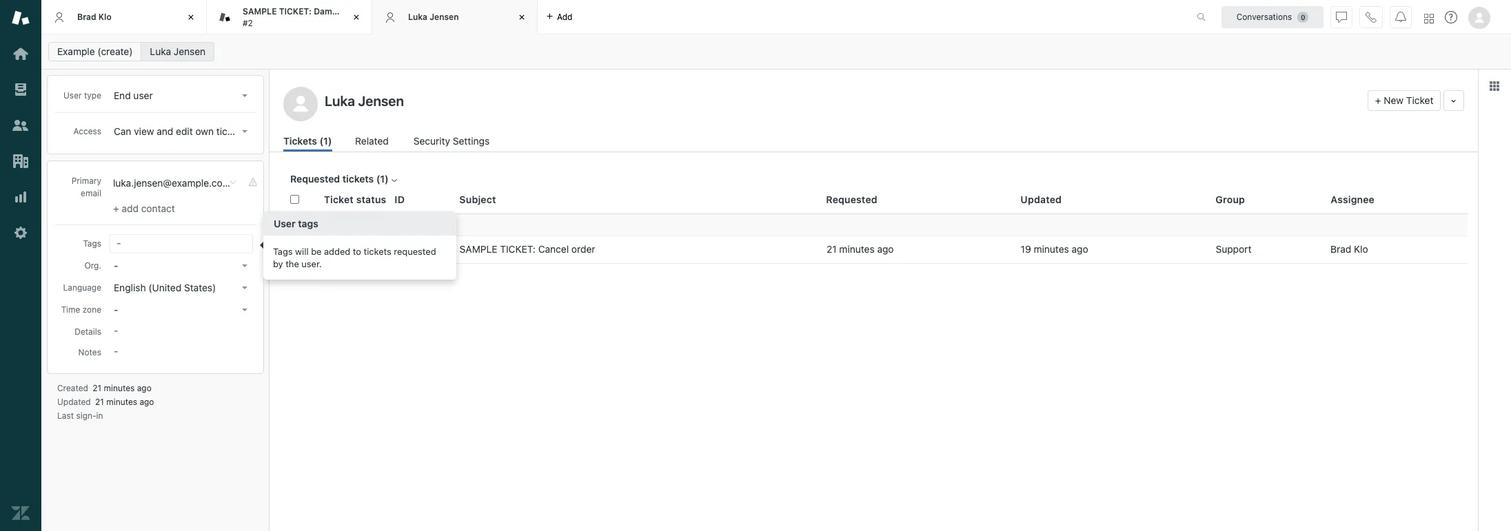 Task type: vqa. For each thing, say whether or not it's contained in the screenshot.
rightmost you
no



Task type: describe. For each thing, give the bounding box(es) containing it.
email
[[81, 188, 101, 199]]

button displays agent's chat status as invisible. image
[[1337, 11, 1348, 22]]

org.
[[84, 261, 101, 271]]

user tags
[[274, 218, 319, 229]]

brad klo inside 'tab'
[[77, 12, 112, 22]]

updated inside grid
[[1021, 194, 1062, 205]]

zendesk products image
[[1425, 13, 1435, 23]]

brad inside grid
[[1331, 243, 1352, 255]]

luka jensen tab
[[372, 0, 538, 34]]

the
[[286, 258, 299, 269]]

(1) inside "link"
[[320, 135, 332, 147]]

conversations button
[[1222, 6, 1324, 28]]

primary
[[71, 176, 101, 186]]

luka jensen link
[[141, 42, 215, 61]]

jensen inside secondary element
[[174, 46, 206, 57]]

related
[[355, 135, 389, 147]]

sample ticket: cancel order link
[[460, 243, 596, 256]]

sample ticket: cancel order
[[460, 243, 596, 255]]

+ for + add contact
[[113, 203, 119, 215]]

group
[[1216, 194, 1246, 205]]

get started image
[[12, 45, 30, 63]]

security settings
[[414, 135, 490, 147]]

end user
[[114, 90, 153, 101]]

+ new ticket button
[[1368, 90, 1442, 111]]

- for org.
[[114, 260, 118, 272]]

order
[[572, 243, 596, 255]]

Select All Tickets checkbox
[[290, 195, 299, 204]]

status category : open
[[290, 220, 380, 230]]

last
[[57, 411, 74, 421]]

arrow down image for and
[[242, 130, 248, 133]]

cancel
[[539, 243, 569, 255]]

requested for requested
[[827, 194, 878, 205]]

+ add contact
[[113, 203, 175, 215]]

sample ticket: damaged product #2
[[243, 6, 387, 28]]

language
[[63, 283, 101, 293]]

and
[[157, 126, 173, 137]]

notes
[[78, 348, 101, 358]]

tab containing sample ticket: damaged product
[[207, 0, 387, 34]]

tickets for to
[[364, 246, 392, 257]]

category
[[318, 220, 354, 230]]

secondary element
[[41, 38, 1512, 66]]

end user button
[[110, 86, 253, 106]]

brad klo tab
[[41, 0, 207, 34]]

- button for org.
[[110, 257, 253, 276]]

:
[[354, 220, 356, 230]]

zendesk support image
[[12, 9, 30, 27]]

tags for tags will be added to tickets requested by the user.
[[273, 246, 293, 257]]

tags
[[298, 218, 319, 229]]

close image inside tab
[[350, 10, 364, 24]]

support
[[1216, 243, 1252, 255]]

damaged
[[314, 6, 352, 17]]

ticket status
[[324, 194, 387, 205]]

arrow down image for -
[[242, 265, 248, 268]]

1 vertical spatial (1)
[[376, 173, 389, 185]]

only
[[249, 126, 267, 137]]

1 horizontal spatial open
[[358, 220, 380, 230]]

sample for sample ticket: damaged product #2
[[243, 6, 277, 17]]

user
[[133, 90, 153, 101]]

user.
[[302, 258, 322, 269]]

tickets for own
[[216, 126, 246, 137]]

be
[[311, 246, 322, 257]]

added
[[324, 246, 351, 257]]

1 vertical spatial 21
[[93, 384, 102, 394]]

21 minutes ago
[[827, 243, 894, 255]]

(create)
[[98, 46, 133, 57]]

admin image
[[12, 224, 30, 242]]

1 vertical spatial tickets
[[343, 173, 374, 185]]

19
[[1021, 243, 1032, 255]]

(united
[[149, 282, 182, 294]]

- button for time zone
[[110, 301, 253, 320]]

1 vertical spatial open
[[333, 244, 355, 255]]

example (create)
[[57, 46, 133, 57]]

main element
[[0, 0, 41, 532]]

tickets (1) link
[[283, 134, 332, 152]]

organizations image
[[12, 152, 30, 170]]

close image for brad klo
[[184, 10, 198, 24]]

can view and edit own tickets only button
[[110, 122, 267, 141]]

grid containing ticket status
[[270, 186, 1479, 532]]

brad inside 'tab'
[[77, 12, 96, 22]]

created 21 minutes ago updated 21 minutes ago last sign-in
[[57, 384, 154, 421]]

apps image
[[1490, 81, 1501, 92]]

time
[[61, 305, 80, 315]]

states)
[[184, 282, 216, 294]]

can view and edit own tickets only
[[114, 126, 267, 137]]

security
[[414, 135, 450, 147]]

customers image
[[12, 117, 30, 135]]

contact
[[141, 203, 175, 215]]

luka.jensen@example.com
[[113, 177, 231, 189]]

21 inside grid
[[827, 243, 837, 255]]

sample for sample ticket: cancel order
[[460, 243, 498, 255]]

+ new ticket
[[1376, 94, 1434, 106]]

product
[[355, 6, 387, 17]]

english (united states)
[[114, 282, 216, 294]]

tags for tags
[[83, 239, 101, 249]]

zone
[[83, 305, 101, 315]]

new
[[1385, 94, 1404, 106]]

1 vertical spatial add
[[122, 203, 139, 215]]

requested
[[394, 246, 436, 257]]

end
[[114, 90, 131, 101]]

example
[[57, 46, 95, 57]]

- field
[[111, 235, 253, 250]]

created
[[57, 384, 88, 394]]



Task type: locate. For each thing, give the bounding box(es) containing it.
0 vertical spatial add
[[557, 11, 573, 22]]

-
[[114, 260, 118, 272], [114, 304, 118, 316]]

1 horizontal spatial close image
[[350, 10, 364, 24]]

+ inside button
[[1376, 94, 1382, 106]]

2 vertical spatial arrow down image
[[242, 309, 248, 312]]

1 horizontal spatial brad klo
[[1331, 243, 1369, 255]]

+ left contact on the left top of the page
[[113, 203, 119, 215]]

0 vertical spatial tickets
[[216, 126, 246, 137]]

arrow down image right states)
[[242, 287, 248, 290]]

user for user tags
[[274, 218, 296, 229]]

ticket: for damaged
[[279, 6, 312, 17]]

luka right (create)
[[150, 46, 171, 57]]

1 horizontal spatial luka
[[408, 12, 428, 22]]

get help image
[[1446, 11, 1458, 23]]

0 vertical spatial sample
[[243, 6, 277, 17]]

requested tickets (1)
[[290, 173, 389, 185]]

+ for + new ticket
[[1376, 94, 1382, 106]]

luka jensen right the product
[[408, 12, 459, 22]]

brad klo down 'assignee'
[[1331, 243, 1369, 255]]

jensen
[[430, 12, 459, 22], [174, 46, 206, 57]]

jensen inside tab
[[430, 12, 459, 22]]

0 horizontal spatial luka
[[150, 46, 171, 57]]

tags inside the tags will be added to tickets requested by the user.
[[273, 246, 293, 257]]

(1) right 'tickets'
[[320, 135, 332, 147]]

0 vertical spatial requested
[[290, 173, 340, 185]]

will
[[295, 246, 309, 257]]

arrow down image down "english (united states)" 'button'
[[242, 309, 248, 312]]

tickets inside button
[[216, 126, 246, 137]]

1 vertical spatial updated
[[57, 397, 91, 408]]

2 - from the top
[[114, 304, 118, 316]]

0 vertical spatial klo
[[99, 12, 112, 22]]

0 vertical spatial brad klo
[[77, 12, 112, 22]]

0 vertical spatial -
[[114, 260, 118, 272]]

requested for requested tickets (1)
[[290, 173, 340, 185]]

1 vertical spatial arrow down image
[[242, 265, 248, 268]]

1 - from the top
[[114, 260, 118, 272]]

grid
[[270, 186, 1479, 532]]

brad klo
[[77, 12, 112, 22], [1331, 243, 1369, 255]]

sample inside grid
[[460, 243, 498, 255]]

updated up the 19 minutes ago
[[1021, 194, 1062, 205]]

example (create) button
[[48, 42, 142, 61]]

brad up example (create)
[[77, 12, 96, 22]]

1 horizontal spatial brad
[[1331, 243, 1352, 255]]

status
[[356, 194, 387, 205]]

0 horizontal spatial ticket
[[324, 194, 354, 205]]

tickets up ticket status
[[343, 173, 374, 185]]

view
[[134, 126, 154, 137]]

user type
[[63, 90, 101, 101]]

0 horizontal spatial sample
[[243, 6, 277, 17]]

0 horizontal spatial brad klo
[[77, 12, 112, 22]]

0 horizontal spatial jensen
[[174, 46, 206, 57]]

settings
[[453, 135, 490, 147]]

ticket
[[1407, 94, 1434, 106], [324, 194, 354, 205]]

security settings link
[[414, 134, 494, 152]]

views image
[[12, 81, 30, 99]]

luka jensen inside luka jensen tab
[[408, 12, 459, 22]]

#2
[[243, 18, 253, 28]]

requested up 21 minutes ago
[[827, 194, 878, 205]]

arrow down image inside can view and edit own tickets only button
[[242, 130, 248, 133]]

access
[[73, 126, 101, 137]]

21
[[827, 243, 837, 255], [93, 384, 102, 394], [95, 397, 104, 408]]

0 horizontal spatial ticket:
[[279, 6, 312, 17]]

luka
[[408, 12, 428, 22], [150, 46, 171, 57]]

0 vertical spatial user
[[63, 90, 82, 101]]

1 vertical spatial brad
[[1331, 243, 1352, 255]]

None text field
[[321, 90, 1363, 111]]

tickets right own at top
[[216, 126, 246, 137]]

in
[[96, 411, 103, 421]]

own
[[196, 126, 214, 137]]

tags
[[83, 239, 101, 249], [273, 246, 293, 257]]

klo up example (create)
[[99, 12, 112, 22]]

luka jensen up end user button at the left top of the page
[[150, 46, 206, 57]]

requested up select all tickets checkbox
[[290, 173, 340, 185]]

notifications image
[[1396, 11, 1407, 22]]

1 vertical spatial luka jensen
[[150, 46, 206, 57]]

ticket down requested tickets (1)
[[324, 194, 354, 205]]

2 vertical spatial 21
[[95, 397, 104, 408]]

1 arrow down image from the top
[[242, 94, 248, 97]]

0 horizontal spatial +
[[113, 203, 119, 215]]

luka jensen
[[408, 12, 459, 22], [150, 46, 206, 57]]

reporting image
[[12, 188, 30, 206]]

1 horizontal spatial (1)
[[376, 173, 389, 185]]

0 vertical spatial ticket
[[1407, 94, 1434, 106]]

0 horizontal spatial klo
[[99, 12, 112, 22]]

arrow down image for end user
[[242, 94, 248, 97]]

minutes
[[840, 243, 875, 255], [1034, 243, 1070, 255], [104, 384, 135, 394], [106, 397, 137, 408]]

1 horizontal spatial updated
[[1021, 194, 1062, 205]]

2 arrow down image from the top
[[242, 265, 248, 268]]

0 horizontal spatial luka jensen
[[150, 46, 206, 57]]

2 horizontal spatial close image
[[515, 10, 529, 24]]

None checkbox
[[290, 245, 299, 254]]

open
[[358, 220, 380, 230], [333, 244, 355, 255]]

ticket: inside sample ticket: damaged product #2
[[279, 6, 312, 17]]

0 vertical spatial jensen
[[430, 12, 459, 22]]

1 vertical spatial luka
[[150, 46, 171, 57]]

(1)
[[320, 135, 332, 147], [376, 173, 389, 185]]

status
[[290, 220, 315, 230]]

luka inside secondary element
[[150, 46, 171, 57]]

ticket:
[[279, 6, 312, 17], [500, 243, 536, 255]]

ticket: left damaged
[[279, 6, 312, 17]]

open right :
[[358, 220, 380, 230]]

0 horizontal spatial user
[[63, 90, 82, 101]]

zendesk image
[[12, 505, 30, 523]]

subject
[[460, 194, 496, 205]]

brad down 'assignee'
[[1331, 243, 1352, 255]]

19 minutes ago
[[1021, 243, 1089, 255]]

1 arrow down image from the top
[[242, 130, 248, 133]]

- right the 'org.'
[[114, 260, 118, 272]]

klo
[[99, 12, 112, 22], [1355, 243, 1369, 255]]

english (united states) button
[[110, 279, 253, 298]]

1 horizontal spatial ticket:
[[500, 243, 536, 255]]

3 arrow down image from the top
[[242, 309, 248, 312]]

arrow down image for states)
[[242, 287, 248, 290]]

ticket: for cancel
[[500, 243, 536, 255]]

1 vertical spatial ticket:
[[500, 243, 536, 255]]

0 vertical spatial open
[[358, 220, 380, 230]]

2 close image from the left
[[350, 10, 364, 24]]

1 vertical spatial brad klo
[[1331, 243, 1369, 255]]

sign-
[[76, 411, 96, 421]]

can
[[114, 126, 131, 137]]

1 horizontal spatial ticket
[[1407, 94, 1434, 106]]

0 vertical spatial ticket:
[[279, 6, 312, 17]]

- for time zone
[[114, 304, 118, 316]]

1 horizontal spatial +
[[1376, 94, 1382, 106]]

0 vertical spatial arrow down image
[[242, 130, 248, 133]]

0 horizontal spatial requested
[[290, 173, 340, 185]]

0 horizontal spatial close image
[[184, 10, 198, 24]]

tabs tab list
[[41, 0, 1183, 34]]

brad klo up example (create)
[[77, 12, 112, 22]]

user for user type
[[63, 90, 82, 101]]

tags up by
[[273, 246, 293, 257]]

tickets inside the tags will be added to tickets requested by the user.
[[364, 246, 392, 257]]

1 horizontal spatial jensen
[[430, 12, 459, 22]]

tickets
[[216, 126, 246, 137], [343, 173, 374, 185], [364, 246, 392, 257]]

close image inside the brad klo 'tab'
[[184, 10, 198, 24]]

updated inside created 21 minutes ago updated 21 minutes ago last sign-in
[[57, 397, 91, 408]]

ticket inside button
[[1407, 94, 1434, 106]]

3 close image from the left
[[515, 10, 529, 24]]

arrow down image left by
[[242, 265, 248, 268]]

1 horizontal spatial requested
[[827, 194, 878, 205]]

- button down "english (united states)" 'button'
[[110, 301, 253, 320]]

sample inside sample ticket: damaged product #2
[[243, 6, 277, 17]]

by
[[273, 258, 283, 269]]

ago
[[878, 243, 894, 255], [1072, 243, 1089, 255], [137, 384, 152, 394], [140, 397, 154, 408]]

0 vertical spatial - button
[[110, 257, 253, 276]]

related link
[[355, 134, 391, 152]]

1 horizontal spatial add
[[557, 11, 573, 22]]

close image
[[184, 10, 198, 24], [350, 10, 364, 24], [515, 10, 529, 24]]

user
[[63, 90, 82, 101], [274, 218, 296, 229]]

arrow down image up can view and edit own tickets only
[[242, 94, 248, 97]]

luka right the product
[[408, 12, 428, 22]]

1 vertical spatial ticket
[[324, 194, 354, 205]]

0 vertical spatial 21
[[827, 243, 837, 255]]

requested inside grid
[[827, 194, 878, 205]]

updated down created
[[57, 397, 91, 408]]

arrow down image
[[242, 130, 248, 133], [242, 287, 248, 290], [242, 309, 248, 312]]

2 arrow down image from the top
[[242, 287, 248, 290]]

1 vertical spatial -
[[114, 304, 118, 316]]

arrow down image inside "english (united states)" 'button'
[[242, 287, 248, 290]]

0 horizontal spatial (1)
[[320, 135, 332, 147]]

0 vertical spatial arrow down image
[[242, 94, 248, 97]]

tickets (1)
[[283, 135, 332, 147]]

user left the tags at top
[[274, 218, 296, 229]]

1 horizontal spatial tags
[[273, 246, 293, 257]]

1 vertical spatial user
[[274, 218, 296, 229]]

+ left new
[[1376, 94, 1382, 106]]

0 vertical spatial (1)
[[320, 135, 332, 147]]

- button
[[110, 257, 253, 276], [110, 301, 253, 320]]

time zone
[[61, 305, 101, 315]]

klo down 'assignee'
[[1355, 243, 1369, 255]]

0 horizontal spatial open
[[333, 244, 355, 255]]

conversations
[[1237, 11, 1293, 22]]

tags up the 'org.'
[[83, 239, 101, 249]]

close image inside luka jensen tab
[[515, 10, 529, 24]]

sample down subject
[[460, 243, 498, 255]]

0 horizontal spatial brad
[[77, 12, 96, 22]]

- right zone
[[114, 304, 118, 316]]

open down category
[[333, 244, 355, 255]]

0 vertical spatial brad
[[77, 12, 96, 22]]

assignee
[[1332, 194, 1375, 205]]

tags will be added to tickets requested by the user.
[[273, 246, 436, 269]]

brad klo inside grid
[[1331, 243, 1369, 255]]

brad
[[77, 12, 96, 22], [1331, 243, 1352, 255]]

1 vertical spatial +
[[113, 203, 119, 215]]

add inside popup button
[[557, 11, 573, 22]]

tab
[[207, 0, 387, 34]]

klo inside 'tab'
[[99, 12, 112, 22]]

updated
[[1021, 194, 1062, 205], [57, 397, 91, 408]]

0 vertical spatial updated
[[1021, 194, 1062, 205]]

2 - button from the top
[[110, 301, 253, 320]]

klo inside grid
[[1355, 243, 1369, 255]]

close image for luka jensen
[[515, 10, 529, 24]]

requested
[[290, 173, 340, 185], [827, 194, 878, 205]]

#12
[[395, 243, 411, 255]]

1 horizontal spatial klo
[[1355, 243, 1369, 255]]

add button
[[538, 0, 581, 34]]

1 - button from the top
[[110, 257, 253, 276]]

tickets right to
[[364, 246, 392, 257]]

1 vertical spatial arrow down image
[[242, 287, 248, 290]]

- button up "english (united states)" 'button'
[[110, 257, 253, 276]]

1 horizontal spatial user
[[274, 218, 296, 229]]

details
[[75, 327, 101, 337]]

ticket: left cancel
[[500, 243, 536, 255]]

id
[[395, 194, 405, 205]]

add
[[557, 11, 573, 22], [122, 203, 139, 215]]

luka jensen inside secondary element
[[150, 46, 206, 57]]

1 vertical spatial jensen
[[174, 46, 206, 57]]

0 horizontal spatial add
[[122, 203, 139, 215]]

primary email
[[71, 176, 101, 199]]

english
[[114, 282, 146, 294]]

sample up the #2
[[243, 6, 277, 17]]

1 horizontal spatial luka jensen
[[408, 12, 459, 22]]

type
[[84, 90, 101, 101]]

ticket right new
[[1407, 94, 1434, 106]]

to
[[353, 246, 361, 257]]

arrow down image
[[242, 94, 248, 97], [242, 265, 248, 268]]

1 vertical spatial sample
[[460, 243, 498, 255]]

0 vertical spatial luka
[[408, 12, 428, 22]]

arrow down image left the only
[[242, 130, 248, 133]]

1 close image from the left
[[184, 10, 198, 24]]

edit
[[176, 126, 193, 137]]

0 vertical spatial luka jensen
[[408, 12, 459, 22]]

luka inside tab
[[408, 12, 428, 22]]

user left "type"
[[63, 90, 82, 101]]

1 vertical spatial klo
[[1355, 243, 1369, 255]]

0 vertical spatial +
[[1376, 94, 1382, 106]]

0 horizontal spatial tags
[[83, 239, 101, 249]]

0 horizontal spatial updated
[[57, 397, 91, 408]]

(1) up status
[[376, 173, 389, 185]]

arrow down image inside end user button
[[242, 94, 248, 97]]

1 vertical spatial - button
[[110, 301, 253, 320]]

tickets
[[283, 135, 317, 147]]

2 vertical spatial tickets
[[364, 246, 392, 257]]

1 horizontal spatial sample
[[460, 243, 498, 255]]

1 vertical spatial requested
[[827, 194, 878, 205]]



